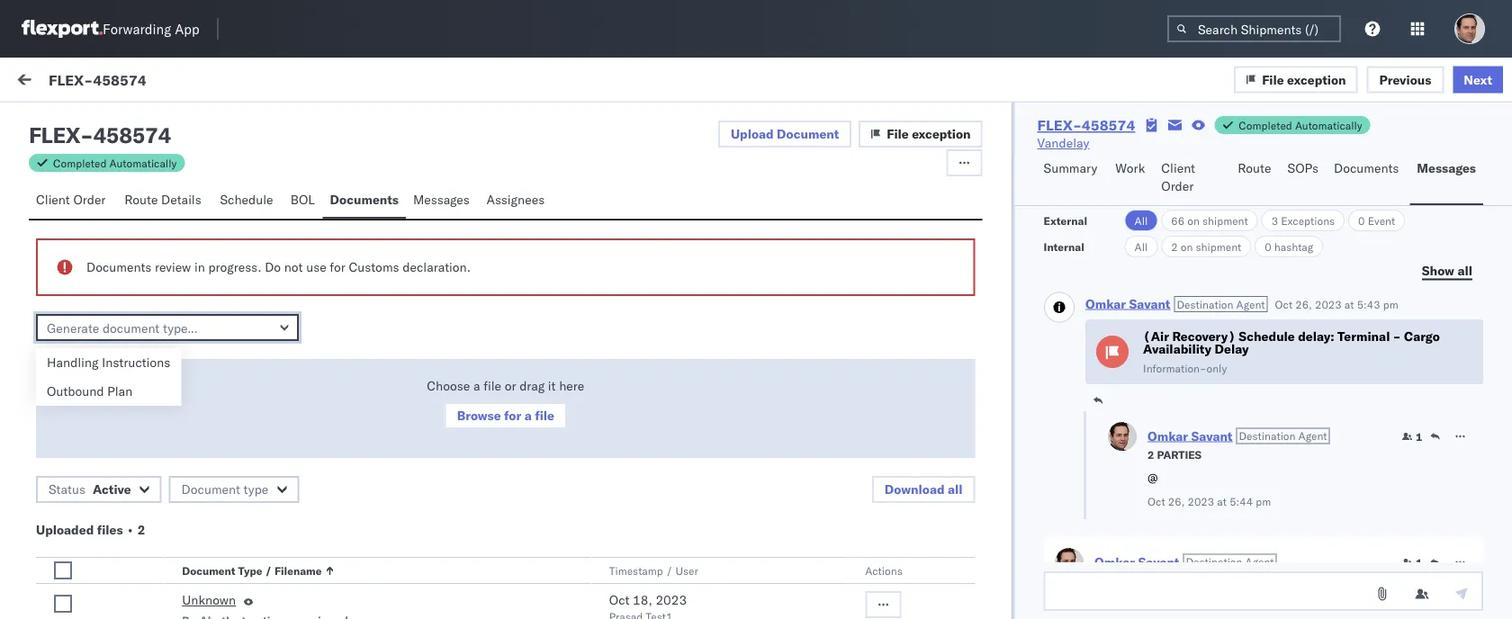 Task type: vqa. For each thing, say whether or not it's contained in the screenshot.
second Schedule Pickup from Los Angeles, CA from the bottom of the page
no



Task type: describe. For each thing, give the bounding box(es) containing it.
schedule inside (air recovery) schedule delay: terminal - cargo availability delay information-only
[[1238, 329, 1294, 344]]

7:22
[[601, 209, 628, 225]]

0 vertical spatial at
[[1344, 297, 1354, 311]]

external for external (0)
[[29, 114, 76, 130]]

2 for 2 parties
[[1147, 448, 1154, 461]]

all for show all
[[1458, 262, 1472, 278]]

flex- 458574 for oct 26, 2023, 7:22 pm edt
[[1178, 209, 1263, 225]]

hold
[[240, 469, 268, 485]]

oct for oct 26, 2023, 5:45 pm edt
[[516, 569, 536, 585]]

summary
[[1044, 160, 1097, 176]]

1 horizontal spatial documents button
[[1327, 152, 1410, 205]]

18,
[[633, 592, 652, 608]]

pm inside @ oct 26, 2023 at 5:44 pm
[[1255, 495, 1271, 508]]

related
[[1179, 156, 1216, 170]]

oct 26, 2023, 6:30 pm edt
[[516, 371, 677, 387]]

for inside button
[[504, 408, 521, 423]]

list
[[265, 114, 287, 130]]

uploaded files ∙ 2
[[36, 522, 145, 538]]

document for type
[[182, 564, 235, 577]]

458574 down 5:44
[[1216, 569, 1263, 585]]

exception: unknown customs hold type
[[57, 469, 300, 485]]

document for type
[[181, 482, 240, 497]]

4 omkar savant from the top
[[87, 438, 167, 454]]

download all
[[885, 482, 963, 497]]

0 vertical spatial agent
[[1236, 297, 1265, 311]]

devan
[[195, 568, 232, 584]]

previous button
[[1367, 66, 1444, 93]]

sops button
[[1280, 152, 1327, 205]]

do
[[265, 259, 281, 275]]

0 horizontal spatial file
[[483, 378, 501, 394]]

work inside button
[[1115, 160, 1145, 176]]

messaging
[[94, 226, 154, 242]]

0 vertical spatial documents
[[1334, 160, 1399, 176]]

am
[[61, 307, 78, 323]]

savant up (air
[[1129, 296, 1170, 311]]

0 horizontal spatial client
[[36, 192, 70, 207]]

edt for oct 26, 2023, 5:45 pm edt
[[654, 569, 677, 585]]

all for download all
[[948, 482, 963, 497]]

7:00
[[601, 290, 628, 306]]

0 horizontal spatial automatically
[[109, 156, 177, 170]]

in
[[194, 259, 205, 275]]

edt for oct 26, 2023, 7:22 pm edt
[[654, 209, 677, 225]]

flex- up the vandelay at the top right
[[1037, 116, 1082, 134]]

pm for 7:22
[[631, 209, 650, 225]]

floats
[[111, 388, 143, 404]]

1 vertical spatial messages
[[413, 192, 470, 207]]

all for 66
[[1135, 214, 1148, 227]]

document type button
[[169, 476, 299, 503]]

outbound plan
[[47, 383, 133, 399]]

omkar savant destination agent for the bottom omkar savant button
[[1094, 554, 1274, 570]]

savant up exception: unknown customs hold type at the bottom left
[[128, 438, 167, 454]]

schedule inside button
[[220, 192, 273, 207]]

actions
[[865, 564, 902, 577]]

1 horizontal spatial documents
[[330, 192, 399, 207]]

1 horizontal spatial file exception
[[1262, 71, 1346, 87]]

exception: for exception: warehouse devan delay
[[57, 568, 121, 584]]

forwarding app link
[[22, 20, 199, 38]]

0 vertical spatial omkar savant button
[[1085, 296, 1170, 311]]

test.
[[158, 226, 183, 242]]

on for 2
[[1181, 240, 1193, 253]]

vandelay link
[[1037, 134, 1089, 152]]

cargo
[[1404, 329, 1439, 344]]

active
[[93, 482, 131, 497]]

edt for oct 26, 2023, 6:30 pm edt
[[654, 371, 677, 387]]

0 horizontal spatial work
[[175, 74, 204, 90]]

1 horizontal spatial messages button
[[1410, 152, 1483, 205]]

/ inside button
[[265, 564, 272, 577]]

0 horizontal spatial completed automatically
[[53, 156, 177, 170]]

1366815
[[1216, 371, 1271, 387]]

status
[[49, 482, 85, 497]]

Search Shipments (/) text field
[[1167, 15, 1341, 42]]

2023, for 7:00
[[562, 290, 597, 306]]

0 horizontal spatial documents button
[[323, 184, 406, 219]]

1 vertical spatial delay
[[235, 568, 270, 584]]

savant up warehouse
[[128, 537, 167, 553]]

event
[[1368, 214, 1395, 227]]

drag
[[519, 378, 545, 394]]

parties
[[1157, 448, 1201, 461]]

shipment for 2 on shipment
[[1196, 240, 1241, 253]]

pm for 6:30
[[631, 371, 650, 387]]

import
[[134, 74, 171, 90]]

related work item/shipment
[[1179, 156, 1319, 170]]

filename
[[274, 564, 322, 577]]

latent
[[54, 226, 91, 242]]

uploaded
[[36, 522, 94, 538]]

instructions
[[102, 355, 170, 370]]

previous
[[1379, 71, 1431, 87]]

internal (0) button
[[113, 106, 202, 141]]

1 button for the bottom omkar savant button
[[1401, 555, 1422, 570]]

0 horizontal spatial exception
[[912, 126, 971, 142]]

upload document button
[[718, 121, 852, 148]]

1 horizontal spatial unknown
[[182, 592, 236, 608]]

0 horizontal spatial 2
[[137, 522, 145, 538]]

time
[[517, 156, 540, 170]]

user
[[675, 564, 698, 577]]

0 vertical spatial destination
[[1176, 297, 1233, 311]]

1 vertical spatial file exception
[[887, 126, 971, 142]]

next
[[1464, 71, 1492, 87]]

app
[[175, 20, 199, 37]]

file inside button
[[535, 408, 554, 423]]

- inside (air recovery) schedule delay: terminal - cargo availability delay information-only
[[1393, 329, 1400, 344]]

2 vertical spatial omkar savant button
[[1094, 554, 1179, 570]]

oct 18, 2023
[[609, 592, 687, 608]]

458574 down forwarding app link
[[93, 70, 146, 88]]

schedule button
[[213, 184, 283, 219]]

my
[[18, 69, 47, 94]]

forwarding app
[[103, 20, 199, 37]]

next button
[[1453, 66, 1503, 93]]

warehouse
[[124, 568, 191, 584]]

work for related
[[1219, 156, 1243, 170]]

0 vertical spatial automatically
[[1295, 118, 1362, 132]]

0 horizontal spatial order
[[73, 192, 106, 207]]

download all button
[[872, 476, 975, 503]]

terminal
[[1337, 329, 1390, 344]]

timestamp / user
[[609, 564, 698, 577]]

0 horizontal spatial documents
[[86, 259, 152, 275]]

i
[[54, 307, 58, 323]]

route for route
[[1238, 160, 1271, 176]]

/ inside 'button'
[[666, 564, 673, 577]]

bol button
[[283, 184, 323, 219]]

2023, for 7:22
[[562, 209, 597, 225]]

recovery)
[[1172, 329, 1235, 344]]

0 horizontal spatial a
[[113, 307, 120, 323]]

filing
[[82, 307, 110, 323]]

route details button
[[117, 184, 213, 219]]

upload
[[731, 126, 774, 142]]

0 horizontal spatial unknown
[[124, 469, 181, 485]]

route button
[[1231, 152, 1280, 205]]

0 for 0 event
[[1358, 214, 1365, 227]]

3
[[1271, 214, 1278, 227]]

all button for 66
[[1125, 210, 1158, 231]]

availability
[[1143, 341, 1211, 357]]

0 vertical spatial messages
[[1417, 160, 1476, 176]]

1 horizontal spatial a
[[473, 378, 480, 394]]

timestamp
[[609, 564, 663, 577]]

1 horizontal spatial client order button
[[1154, 152, 1231, 205]]

0 vertical spatial omkar savant destination agent
[[1085, 296, 1265, 311]]

0 horizontal spatial file
[[887, 126, 909, 142]]

6:30
[[601, 371, 628, 387]]

commendation
[[123, 307, 208, 323]]

review
[[155, 259, 191, 275]]

category
[[848, 156, 892, 170]]

0 horizontal spatial messages button
[[406, 184, 479, 219]]

download
[[885, 482, 945, 497]]

only
[[1206, 361, 1227, 375]]

flex - 458574
[[29, 122, 171, 149]]

internal for internal
[[1044, 240, 1084, 253]]

3 exceptions
[[1271, 214, 1335, 227]]

1 vertical spatial completed
[[53, 156, 107, 170]]

internal for internal (0)
[[121, 114, 165, 130]]

flex- down 'availability'
[[1178, 371, 1216, 387]]

message for message
[[56, 156, 99, 170]]

- for oct 26, 2023, 7:22 pm edt
[[847, 209, 855, 225]]

1 for the middle omkar savant button 1 button
[[1415, 430, 1422, 443]]

flex- up recovery)
[[1178, 290, 1216, 306]]

savant up test.
[[128, 195, 167, 211]]

savant down "review"
[[128, 276, 167, 292]]

2023 for oct 18, 2023
[[656, 592, 687, 608]]

flex- right @
[[1178, 461, 1216, 477]]

latent messaging test.
[[54, 226, 183, 242]]

type inside button
[[238, 564, 262, 577]]

whatever floats your boat! waka
[[54, 388, 239, 404]]

- for oct 26, 2023, 6:30 pm edt
[[847, 371, 855, 387]]

1 horizontal spatial client
[[1161, 160, 1195, 176]]

omkar savant destination agent for the middle omkar savant button
[[1147, 428, 1327, 444]]

a inside button
[[524, 408, 532, 423]]

external for external
[[1044, 214, 1087, 227]]

route details
[[124, 192, 201, 207]]

files
[[97, 522, 123, 538]]

destination for the middle omkar savant button
[[1238, 429, 1295, 443]]

1 horizontal spatial type
[[271, 469, 300, 485]]



Task type: locate. For each thing, give the bounding box(es) containing it.
0 horizontal spatial flex-458574
[[49, 70, 146, 88]]

document inside document type / filename button
[[182, 564, 235, 577]]

0 vertical spatial flex- 458574
[[1178, 209, 1263, 225]]

completed automatically down flex - 458574
[[53, 156, 177, 170]]

work right summary button
[[1115, 160, 1145, 176]]

1 vertical spatial unknown
[[182, 592, 236, 608]]

1 horizontal spatial external
[[1044, 214, 1087, 227]]

internal inside internal (0) button
[[121, 114, 165, 130]]

Generate document type... text field
[[36, 314, 299, 341]]

work for my
[[52, 69, 98, 94]]

26, left the here
[[540, 371, 559, 387]]

1 horizontal spatial exception
[[1287, 71, 1346, 87]]

458574 up the vandelay at the top right
[[1082, 116, 1135, 134]]

2 down 66 on the top of the page
[[1171, 240, 1178, 253]]

0 vertical spatial work
[[52, 69, 98, 94]]

4 edt from the top
[[654, 569, 677, 585]]

exception
[[1287, 71, 1346, 87], [912, 126, 971, 142]]

0 vertical spatial all
[[1458, 262, 1472, 278]]

1 vertical spatial omkar savant destination agent
[[1147, 428, 1327, 444]]

458574 left 3
[[1216, 209, 1263, 225]]

oct for oct 26, 2023, 6:30 pm edt
[[516, 371, 536, 387]]

0 vertical spatial exception:
[[57, 469, 121, 485]]

2 up @
[[1147, 448, 1154, 461]]

a right choose
[[473, 378, 480, 394]]

0 vertical spatial all
[[1135, 214, 1148, 227]]

all
[[1458, 262, 1472, 278], [948, 482, 963, 497]]

2023 left 5:44
[[1187, 495, 1214, 508]]

order
[[1161, 178, 1194, 194], [73, 192, 106, 207]]

1 horizontal spatial message
[[209, 114, 262, 130]]

0 horizontal spatial completed
[[53, 156, 107, 170]]

details
[[161, 192, 201, 207]]

on down 66 on the top of the page
[[1181, 240, 1193, 253]]

all left "2 on shipment"
[[1135, 240, 1148, 253]]

file
[[483, 378, 501, 394], [535, 408, 554, 423]]

oct for oct 26, 2023, 7:00 pm edt
[[516, 290, 536, 306]]

assignees
[[487, 192, 545, 207]]

1 vertical spatial flex- 458574
[[1178, 569, 1263, 585]]

destination for the bottom omkar savant button
[[1185, 555, 1242, 569]]

omkar savant for test.
[[87, 195, 167, 211]]

@ oct 26, 2023 at 5:44 pm
[[1147, 470, 1271, 508]]

edt up oct 18, 2023
[[654, 569, 677, 585]]

0 vertical spatial exception
[[1287, 71, 1346, 87]]

flex-458574 up the vandelay at the top right
[[1037, 116, 1135, 134]]

2 parties button
[[1147, 446, 1201, 462]]

pm right 7:00 at the left of page
[[631, 290, 650, 306]]

documents button
[[1327, 152, 1410, 205], [323, 184, 406, 219]]

1 resize handle column header from the left
[[486, 150, 508, 619]]

for down or
[[504, 408, 521, 423]]

external down summary button
[[1044, 214, 1087, 227]]

internal (0)
[[121, 114, 191, 130]]

unknown up the ∙
[[124, 469, 181, 485]]

on for 66
[[1187, 214, 1200, 227]]

pm
[[631, 209, 650, 225], [631, 290, 650, 306], [631, 371, 650, 387], [631, 569, 650, 585]]

0 horizontal spatial file exception
[[887, 126, 971, 142]]

file exception down search shipments (/) 'text box'
[[1262, 71, 1346, 87]]

2 right the ∙
[[137, 522, 145, 538]]

vandelay
[[1037, 135, 1089, 151]]

agent for the middle omkar savant button
[[1298, 429, 1327, 443]]

0 vertical spatial document
[[777, 126, 839, 142]]

2023, for 6:30
[[562, 371, 597, 387]]

file left or
[[483, 378, 501, 394]]

import work
[[134, 74, 204, 90]]

omkar savant destination agent down @ oct 26, 2023 at 5:44 pm
[[1094, 554, 1274, 570]]

resize handle column header for time
[[817, 150, 839, 619]]

client order up 66 on the top of the page
[[1161, 160, 1195, 194]]

5:43
[[1356, 297, 1380, 311]]

1 vertical spatial for
[[504, 408, 521, 423]]

2023, for 5:45
[[562, 569, 597, 585]]

oct left 5:45
[[516, 569, 536, 585]]

message down flex - 458574
[[56, 156, 99, 170]]

unknown link
[[182, 591, 236, 613]]

∙
[[126, 522, 134, 538]]

1 horizontal spatial completed
[[1239, 118, 1292, 132]]

1 button for the middle omkar savant button
[[1401, 429, 1422, 444]]

route for route details
[[124, 192, 158, 207]]

1 vertical spatial 1 button
[[1401, 555, 1422, 570]]

omkar savant destination agent down 1366815
[[1147, 428, 1327, 444]]

1 vertical spatial documents
[[330, 192, 399, 207]]

agent down 5:44
[[1245, 555, 1274, 569]]

resize handle column header
[[486, 150, 508, 619], [817, 150, 839, 619], [1148, 150, 1170, 619], [1480, 150, 1501, 619]]

message list button
[[202, 106, 294, 141]]

26, for oct 26, 2023 at 5:43 pm
[[1295, 297, 1312, 311]]

1 vertical spatial automatically
[[109, 156, 177, 170]]

0 vertical spatial external
[[29, 114, 76, 130]]

completed up related work item/shipment on the top right of page
[[1239, 118, 1292, 132]]

0 horizontal spatial at
[[1217, 495, 1226, 508]]

0 horizontal spatial internal
[[121, 114, 165, 130]]

5:44
[[1229, 495, 1253, 508]]

exception:
[[57, 469, 121, 485], [57, 568, 121, 584]]

completed down flex - 458574
[[53, 156, 107, 170]]

0 horizontal spatial customs
[[184, 469, 237, 485]]

flex- down @ oct 26, 2023 at 5:44 pm
[[1178, 569, 1216, 585]]

for
[[330, 259, 345, 275], [504, 408, 521, 423]]

2 horizontal spatial 2023
[[1314, 297, 1341, 311]]

0 horizontal spatial message
[[56, 156, 99, 170]]

1 flex- 458574 from the top
[[1178, 209, 1263, 225]]

document inside the upload document button
[[777, 126, 839, 142]]

unknown down devan
[[182, 592, 236, 608]]

1 vertical spatial 1
[[1415, 556, 1422, 569]]

3 omkar savant from the top
[[87, 357, 167, 373]]

message for message list
[[209, 114, 262, 130]]

None checkbox
[[54, 562, 72, 580]]

@
[[1147, 470, 1158, 486]]

file down it
[[535, 408, 554, 423]]

customs
[[349, 259, 399, 275], [184, 469, 237, 485]]

destination down 1366815
[[1238, 429, 1295, 443]]

5:45
[[601, 569, 628, 585]]

completed
[[1239, 118, 1292, 132], [53, 156, 107, 170]]

1 vertical spatial 2
[[1147, 448, 1154, 461]]

outbound
[[47, 383, 104, 399]]

oct for oct 26, 2023, 7:22 pm edt
[[516, 209, 536, 225]]

type right hold
[[271, 469, 300, 485]]

destination
[[1176, 297, 1233, 311], [1238, 429, 1295, 443], [1185, 555, 1242, 569]]

5 omkar savant from the top
[[87, 537, 167, 553]]

all right show
[[1458, 262, 1472, 278]]

1 vertical spatial work
[[1219, 156, 1243, 170]]

1 horizontal spatial customs
[[349, 259, 399, 275]]

document type / filename button
[[178, 560, 573, 578]]

1 vertical spatial a
[[473, 378, 480, 394]]

use
[[306, 259, 326, 275]]

0 vertical spatial file
[[483, 378, 501, 394]]

1 exception: from the top
[[57, 469, 121, 485]]

1 vertical spatial at
[[1217, 495, 1226, 508]]

completed automatically up item/shipment
[[1239, 118, 1362, 132]]

item/shipment
[[1246, 156, 1319, 170]]

26, down 2 parties
[[1168, 495, 1184, 508]]

1 edt from the top
[[654, 209, 677, 225]]

list box containing handling instructions
[[36, 348, 181, 406]]

documents button right "bol"
[[323, 184, 406, 219]]

2 resize handle column header from the left
[[817, 150, 839, 619]]

savant up parties
[[1191, 428, 1232, 444]]

1 horizontal spatial file
[[1262, 71, 1284, 87]]

at
[[1344, 297, 1354, 311], [1217, 495, 1226, 508]]

2023, right it
[[562, 371, 597, 387]]

flex- 458574 down 5:44
[[1178, 569, 1263, 585]]

client order
[[1161, 160, 1195, 194], [36, 192, 106, 207]]

/
[[265, 564, 272, 577], [666, 564, 673, 577]]

here
[[559, 378, 584, 394]]

2 vertical spatial omkar savant destination agent
[[1094, 554, 1274, 570]]

oct for oct 18, 2023
[[609, 592, 630, 608]]

None text field
[[1044, 572, 1483, 611]]

26, left 5:45
[[540, 569, 559, 585]]

i am filing a commendation report to improve
[[54, 307, 310, 323]]

automatically
[[1295, 118, 1362, 132], [109, 156, 177, 170]]

1 vertical spatial all
[[948, 482, 963, 497]]

4 resize handle column header from the left
[[1480, 150, 1501, 619]]

status active
[[49, 482, 131, 497]]

document inside document type button
[[181, 482, 240, 497]]

client order for client order button to the left
[[36, 192, 106, 207]]

1 vertical spatial all
[[1135, 240, 1148, 253]]

0 horizontal spatial (0)
[[79, 114, 103, 130]]

1 / from the left
[[265, 564, 272, 577]]

document left the type
[[181, 482, 240, 497]]

upload document
[[731, 126, 839, 142]]

exception: for exception: unknown customs hold type
[[57, 469, 121, 485]]

client
[[1161, 160, 1195, 176], [36, 192, 70, 207]]

flex- 1366815
[[1178, 371, 1271, 387]]

external (0)
[[29, 114, 103, 130]]

0 vertical spatial work
[[175, 74, 204, 90]]

edt right the 6:30
[[654, 371, 677, 387]]

flex-458574 down forwarding app link
[[49, 70, 146, 88]]

(air recovery) schedule delay: terminal - cargo availability delay information-only
[[1143, 329, 1439, 375]]

26, down assignees
[[540, 209, 559, 225]]

1 2023, from the top
[[562, 209, 597, 225]]

a right filing
[[113, 307, 120, 323]]

browse
[[457, 408, 501, 423]]

2 all from the top
[[1135, 240, 1148, 253]]

26, for oct 26, 2023, 7:00 pm edt
[[540, 290, 559, 306]]

3 pm from the top
[[631, 371, 650, 387]]

0 horizontal spatial route
[[124, 192, 158, 207]]

work button
[[1108, 152, 1154, 205]]

0 vertical spatial 0
[[1358, 214, 1365, 227]]

1 all from the top
[[1135, 214, 1148, 227]]

0 vertical spatial internal
[[121, 114, 165, 130]]

schedule down 1854269 in the right top of the page
[[1238, 329, 1294, 344]]

to
[[250, 307, 261, 323]]

plan
[[107, 383, 133, 399]]

1 horizontal spatial (0)
[[168, 114, 191, 130]]

flex- 458574 for oct 26, 2023, 5:45 pm edt
[[1178, 569, 1263, 585]]

declaration.
[[403, 259, 471, 275]]

oct 26, 2023 at 5:43 pm
[[1275, 297, 1398, 311]]

oct for oct 26, 2023 at 5:43 pm
[[1275, 297, 1292, 311]]

2 (0) from the left
[[168, 114, 191, 130]]

client right work button
[[1161, 160, 1195, 176]]

0 vertical spatial route
[[1238, 160, 1271, 176]]

work up external (0) in the top left of the page
[[52, 69, 98, 94]]

documents right "bol" button
[[330, 192, 399, 207]]

0 horizontal spatial client order button
[[29, 184, 117, 219]]

internal down summary button
[[1044, 240, 1084, 253]]

document type / filename
[[182, 564, 322, 577]]

resize handle column header for related work item/shipment
[[1480, 150, 1501, 619]]

2 horizontal spatial a
[[524, 408, 532, 423]]

oct 26, 2023, 7:22 pm edt
[[516, 209, 677, 225]]

2 flex- 458574 from the top
[[1178, 569, 1263, 585]]

summary button
[[1036, 152, 1108, 205]]

bol
[[291, 192, 315, 207]]

0 vertical spatial type
[[271, 469, 300, 485]]

2 1 button from the top
[[1401, 555, 1422, 570]]

0 vertical spatial completed
[[1239, 118, 1292, 132]]

file down search shipments (/) 'text box'
[[1262, 71, 1284, 87]]

delay inside (air recovery) schedule delay: terminal - cargo availability delay information-only
[[1214, 341, 1248, 357]]

0 horizontal spatial pm
[[1255, 495, 1271, 508]]

oct down assignees
[[516, 209, 536, 225]]

0 vertical spatial unknown
[[124, 469, 181, 485]]

savant up whatever floats your boat! waka
[[128, 357, 167, 373]]

work right import
[[175, 74, 204, 90]]

shipment for 66 on shipment
[[1202, 214, 1248, 227]]

1 pm from the top
[[631, 209, 650, 225]]

destination up recovery)
[[1176, 297, 1233, 311]]

agent up (air recovery) schedule delay: terminal - cargo availability delay information-only
[[1236, 297, 1265, 311]]

documents up 0 event
[[1334, 160, 1399, 176]]

at inside @ oct 26, 2023 at 5:44 pm
[[1217, 495, 1226, 508]]

1 horizontal spatial 0
[[1358, 214, 1365, 227]]

(0) down "import work" button
[[168, 114, 191, 130]]

oct right 1854269 in the right top of the page
[[1275, 297, 1292, 311]]

1 vertical spatial omkar savant button
[[1147, 428, 1232, 444]]

omkar savant for your
[[87, 357, 167, 373]]

exception: warehouse devan delay
[[57, 568, 270, 584]]

1 horizontal spatial 2
[[1147, 448, 1154, 461]]

shipment down 66 on shipment
[[1196, 240, 1241, 253]]

client order for client order button to the right
[[1161, 160, 1195, 194]]

resize handle column header for category
[[1148, 150, 1170, 619]]

26,
[[540, 209, 559, 225], [540, 290, 559, 306], [1295, 297, 1312, 311], [540, 371, 559, 387], [1168, 495, 1184, 508], [540, 569, 559, 585]]

3 2023, from the top
[[562, 371, 597, 387]]

messages button
[[1410, 152, 1483, 205], [406, 184, 479, 219]]

2 edt from the top
[[654, 290, 677, 306]]

2023 inside @ oct 26, 2023 at 5:44 pm
[[1187, 495, 1214, 508]]

26, up delay:
[[1295, 297, 1312, 311]]

0 vertical spatial 1
[[1415, 430, 1422, 443]]

0 for 0 hashtag
[[1265, 240, 1271, 253]]

assignees button
[[479, 184, 555, 219]]

browse for a file
[[457, 408, 554, 423]]

1 vertical spatial file
[[535, 408, 554, 423]]

progress.
[[208, 259, 261, 275]]

exception: down uploaded files ∙ 2
[[57, 568, 121, 584]]

file
[[1262, 71, 1284, 87], [887, 126, 909, 142]]

1 horizontal spatial client order
[[1161, 160, 1195, 194]]

information-
[[1143, 361, 1206, 375]]

flex- right my
[[49, 70, 93, 88]]

route up messaging
[[124, 192, 158, 207]]

0 vertical spatial file exception
[[1262, 71, 1346, 87]]

2 vertical spatial 2
[[137, 522, 145, 538]]

agent
[[1236, 297, 1265, 311], [1298, 429, 1327, 443], [1245, 555, 1274, 569]]

edt right 7:00 at the left of page
[[654, 290, 677, 306]]

list box
[[36, 348, 181, 406]]

documents down latent messaging test.
[[86, 259, 152, 275]]

oct left 18,
[[609, 592, 630, 608]]

- for oct 26, 2023, 7:00 pm edt
[[847, 290, 855, 306]]

2 all button from the top
[[1125, 236, 1158, 257]]

0 vertical spatial for
[[330, 259, 345, 275]]

0 horizontal spatial client order
[[36, 192, 106, 207]]

1 vertical spatial type
[[238, 564, 262, 577]]

2 pm from the top
[[631, 290, 650, 306]]

0 left event in the top right of the page
[[1358, 214, 1365, 227]]

2 2023, from the top
[[562, 290, 597, 306]]

(0) for external (0)
[[79, 114, 103, 130]]

1 vertical spatial 2023
[[1187, 495, 1214, 508]]

3 edt from the top
[[654, 371, 677, 387]]

2 / from the left
[[666, 564, 673, 577]]

0 vertical spatial all button
[[1125, 210, 1158, 231]]

route left sops
[[1238, 160, 1271, 176]]

458574 down import
[[93, 122, 171, 149]]

shipment
[[1202, 214, 1248, 227], [1196, 240, 1241, 253]]

boat!
[[175, 388, 204, 404]]

schedule
[[220, 192, 273, 207], [1238, 329, 1294, 344]]

at left 5:43
[[1344, 297, 1354, 311]]

26, for oct 26, 2023, 7:22 pm edt
[[540, 209, 559, 225]]

pm right 5:43
[[1383, 297, 1398, 311]]

all for 2
[[1135, 240, 1148, 253]]

flex- 458574 up "2 on shipment"
[[1178, 209, 1263, 225]]

0 vertical spatial delay
[[1214, 341, 1248, 357]]

1 (0) from the left
[[79, 114, 103, 130]]

edt for oct 26, 2023, 7:00 pm edt
[[654, 290, 677, 306]]

pm for 5:45
[[631, 569, 650, 585]]

1 1 from the top
[[1415, 430, 1422, 443]]

document type
[[181, 482, 268, 497]]

1 omkar savant from the top
[[87, 195, 167, 211]]

2 inside button
[[1147, 448, 1154, 461]]

1 vertical spatial file
[[887, 126, 909, 142]]

1 vertical spatial all button
[[1125, 236, 1158, 257]]

2 vertical spatial document
[[182, 564, 235, 577]]

message inside button
[[209, 114, 262, 130]]

schedule left "bol"
[[220, 192, 273, 207]]

0 vertical spatial pm
[[1383, 297, 1398, 311]]

flex- up "2 on shipment"
[[1178, 209, 1216, 225]]

omkar savant destination agent
[[1085, 296, 1265, 311], [1147, 428, 1327, 444], [1094, 554, 1274, 570]]

external down 'my work'
[[29, 114, 76, 130]]

client order button up latent
[[29, 184, 117, 219]]

26, for oct 26, 2023, 6:30 pm edt
[[540, 371, 559, 387]]

omkar savant up active
[[87, 438, 167, 454]]

all button left "2 on shipment"
[[1125, 236, 1158, 257]]

oct 26, 2023, 5:45 pm edt
[[516, 569, 677, 585]]

type
[[244, 482, 268, 497]]

1 for 1 button for the bottom omkar savant button
[[1415, 556, 1422, 569]]

1 horizontal spatial all
[[1458, 262, 1472, 278]]

external inside button
[[29, 114, 76, 130]]

0 vertical spatial shipment
[[1202, 214, 1248, 227]]

2 on shipment
[[1171, 240, 1241, 253]]

omkar savant for filing
[[87, 276, 167, 292]]

your
[[147, 388, 172, 404]]

0 vertical spatial customs
[[349, 259, 399, 275]]

documents review in progress. do not use for customs declaration.
[[86, 259, 471, 275]]

unknown
[[124, 469, 181, 485], [182, 592, 236, 608]]

1 vertical spatial flex-458574
[[1037, 116, 1135, 134]]

1 vertical spatial exception:
[[57, 568, 121, 584]]

internal down import
[[121, 114, 165, 130]]

- for oct 26, 2023, 5:45 pm edt
[[847, 569, 855, 585]]

2 omkar savant from the top
[[87, 276, 167, 292]]

66
[[1171, 214, 1185, 227]]

flex-458574 link
[[1037, 116, 1135, 134]]

4 2023, from the top
[[562, 569, 597, 585]]

0 vertical spatial completed automatically
[[1239, 118, 1362, 132]]

2 for 2 on shipment
[[1171, 240, 1178, 253]]

26, for oct 26, 2023, 5:45 pm edt
[[540, 569, 559, 585]]

/ left user
[[666, 564, 673, 577]]

pm for 7:00
[[631, 290, 650, 306]]

omkar savant up warehouse
[[87, 537, 167, 553]]

pm up 18,
[[631, 569, 650, 585]]

omkar savant button down @
[[1094, 554, 1179, 570]]

resize handle column header for message
[[486, 150, 508, 619]]

4 pm from the top
[[631, 569, 650, 585]]

2023, left 5:45
[[562, 569, 597, 585]]

whatever
[[54, 388, 108, 404]]

agent for the bottom omkar savant button
[[1245, 555, 1274, 569]]

destination down 5:44
[[1185, 555, 1242, 569]]

1 all button from the top
[[1125, 210, 1158, 231]]

pm right 5:44
[[1255, 495, 1271, 508]]

2023,
[[562, 209, 597, 225], [562, 290, 597, 306], [562, 371, 597, 387], [562, 569, 597, 585]]

type right devan
[[238, 564, 262, 577]]

2023 for oct 26, 2023 at 5:43 pm
[[1314, 297, 1341, 311]]

2 vertical spatial a
[[524, 408, 532, 423]]

1 vertical spatial document
[[181, 482, 240, 497]]

/ left filename
[[265, 564, 272, 577]]

at left 5:44
[[1217, 495, 1226, 508]]

automatically up sops
[[1295, 118, 1362, 132]]

2 1 from the top
[[1415, 556, 1422, 569]]

3 resize handle column header from the left
[[1148, 150, 1170, 619]]

message list
[[209, 114, 287, 130]]

flex
[[29, 122, 80, 149]]

waka
[[208, 388, 239, 404]]

1 horizontal spatial order
[[1161, 178, 1194, 194]]

completed automatically
[[1239, 118, 1362, 132], [53, 156, 177, 170]]

external (0) button
[[22, 106, 113, 141]]

1 vertical spatial customs
[[184, 469, 237, 485]]

0 event
[[1358, 214, 1395, 227]]

1 1 button from the top
[[1401, 429, 1422, 444]]

0 vertical spatial flex-458574
[[49, 70, 146, 88]]

oct inside @ oct 26, 2023 at 5:44 pm
[[1147, 495, 1165, 508]]

choose a file or drag it here
[[427, 378, 584, 394]]

savant down @
[[1138, 554, 1179, 570]]

all button left 66 on the top of the page
[[1125, 210, 1158, 231]]

0 horizontal spatial for
[[330, 259, 345, 275]]

all button for 2
[[1125, 236, 1158, 257]]

oct left it
[[516, 371, 536, 387]]

None checkbox
[[54, 595, 72, 613]]

all button
[[1125, 210, 1158, 231], [1125, 236, 1158, 257]]

documents button up 0 event
[[1327, 152, 1410, 205]]

or
[[505, 378, 516, 394]]

flexport. image
[[22, 20, 103, 38]]

26, inside @ oct 26, 2023 at 5:44 pm
[[1168, 495, 1184, 508]]

exceptions
[[1281, 214, 1335, 227]]

message left list
[[209, 114, 262, 130]]

1 horizontal spatial flex-458574
[[1037, 116, 1135, 134]]

handling
[[47, 355, 99, 370]]

(0) for internal (0)
[[168, 114, 191, 130]]

import work button
[[134, 74, 204, 90]]

2 exception: from the top
[[57, 568, 121, 584]]



